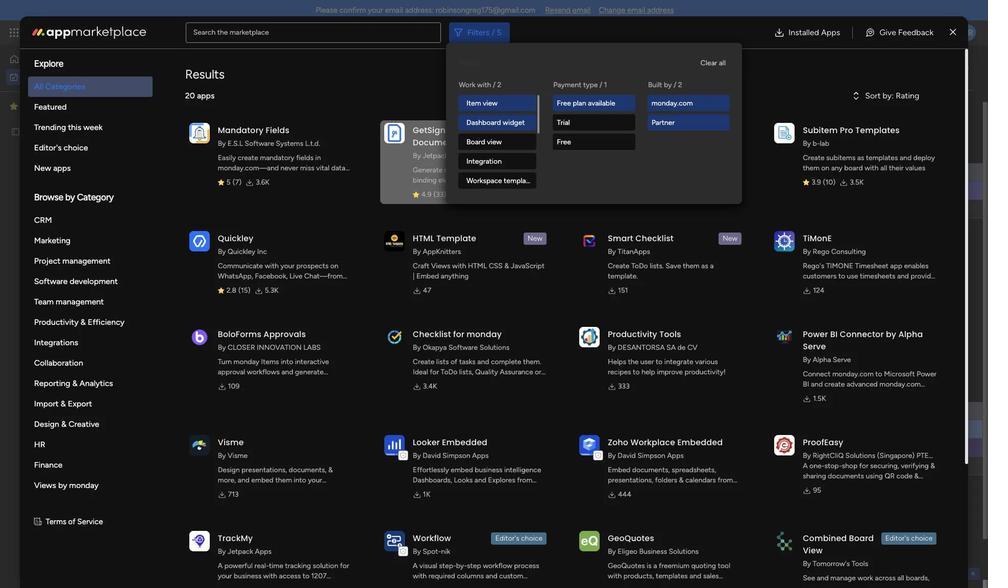 Task type: locate. For each thing, give the bounding box(es) containing it.
2 vertical spatial the
[[629, 358, 639, 367]]

all
[[720, 59, 726, 67], [881, 164, 888, 173], [898, 575, 905, 583]]

presentations, down progress
[[242, 466, 287, 475]]

built by / 2
[[649, 81, 683, 89]]

for inside checklist for monday by okapya software solutions
[[454, 329, 465, 341]]

payment
[[554, 81, 582, 89]]

0 horizontal spatial business
[[234, 573, 262, 581]]

tools up see and manage work across all boards, with any filters you choose
[[852, 560, 869, 569]]

/ left e.s.l
[[214, 148, 219, 160]]

insights
[[804, 282, 828, 291]]

bi up the reports!
[[804, 381, 810, 389]]

filters for filters
[[459, 58, 481, 68]]

app logo image
[[189, 123, 210, 143], [385, 123, 405, 143], [580, 123, 600, 143], [775, 123, 795, 143], [580, 231, 600, 252], [189, 231, 210, 252], [385, 231, 405, 252], [775, 231, 795, 252], [189, 327, 210, 348], [385, 327, 405, 348], [580, 327, 600, 348], [775, 327, 795, 348], [189, 436, 210, 456], [385, 436, 405, 456], [580, 436, 600, 456], [775, 436, 795, 456], [189, 532, 210, 552], [385, 532, 405, 552], [580, 532, 600, 552], [775, 532, 795, 552]]

0 horizontal spatial into
[[281, 358, 293, 367]]

and right looks on the bottom of the page
[[475, 477, 487, 485]]

boards
[[651, 164, 673, 173], [489, 186, 511, 195], [261, 487, 283, 495]]

47
[[423, 287, 432, 295]]

geoquotes inside geoquotes is a freemium quoting tool with products, templates and sales tracking built for monday.com
[[608, 562, 645, 571]]

tracking inside geoquotes is a freemium quoting tool with products, templates and sales tracking built for monday.com
[[608, 583, 634, 589]]

monday.com inside monday.com button
[[652, 99, 693, 108]]

1 horizontal spatial a
[[413, 562, 418, 571]]

by titanapps
[[608, 248, 651, 256]]

1 horizontal spatial design
[[218, 466, 240, 475]]

and inside "connect monday.com to microsoft power bi and create advanced monday.com reports!"
[[812, 381, 823, 389]]

by inside zoho workplace embedded by david simpson apps
[[608, 452, 616, 461]]

bi inside "connect monday.com to microsoft power bi and create advanced monday.com reports!"
[[804, 381, 810, 389]]

them up 3.9
[[804, 164, 820, 173]]

to down timone
[[839, 272, 846, 281]]

by inside visme by visme
[[218, 452, 226, 461]]

terms of service link
[[46, 517, 103, 528]]

productivity for &
[[34, 318, 79, 327]]

0 vertical spatial views
[[431, 262, 451, 271]]

2 horizontal spatial a
[[711, 262, 714, 271]]

free inside button
[[557, 138, 571, 146]]

checklist up okapya
[[413, 329, 451, 341]]

into inside design presentations, documents, & more, and embed them into your monday.com boards & docs
[[294, 477, 306, 485]]

with right board at the right
[[865, 164, 879, 173]]

see for see and manage work across all boards, with any filters you choose
[[804, 575, 816, 583]]

collect
[[498, 166, 520, 175]]

0 vertical spatial checklist
[[636, 233, 674, 245]]

board inside combined board view
[[850, 533, 875, 545]]

items inside today / 0 items
[[217, 243, 235, 251]]

create for create todo lists. save them as a template.
[[608, 262, 630, 271]]

creative
[[69, 420, 99, 430]]

create inside easily create mandatory fields in monday.com—and never miss vital data again!
[[238, 154, 258, 162]]

dashboards,
[[413, 477, 453, 485]]

filters up work with / 2
[[459, 58, 481, 68]]

embedded up the spreadsheets,
[[678, 437, 723, 449]]

0 vertical spatial templates
[[867, 154, 899, 162]]

0 horizontal spatial of
[[68, 518, 76, 527]]

built
[[636, 583, 650, 589]]

terms of use image
[[34, 517, 42, 528]]

by up connect
[[804, 356, 812, 365]]

1 free from the top
[[557, 99, 571, 108]]

1 vertical spatial filters
[[459, 58, 481, 68]]

geoquotes is a freemium quoting tool with products, templates and sales tracking built for monday.com
[[608, 562, 731, 589]]

and up quality
[[478, 358, 490, 367]]

html inside 'craft views with html css & javascript | embed anything'
[[468, 262, 487, 271]]

from inside generate documents, and collect legally binding electronic signatures effortlessly from your monday.com boards
[[413, 186, 428, 195]]

1 horizontal spatial them
[[683, 262, 700, 271]]

design inside design presentations, documents, & more, and embed them into your monday.com boards & docs
[[218, 466, 240, 475]]

for inside a one-stop-shop for securing, verifying & sharing documents using qr code & blockchain technology
[[860, 462, 869, 471]]

my for my work
[[22, 72, 32, 81]]

board #1 link
[[515, 164, 609, 182], [515, 182, 609, 200]]

with inside geoquotes is a freemium quoting tool with products, templates and sales tracking built for monday.com
[[608, 573, 622, 581]]

choice for workflow
[[522, 535, 543, 543]]

0 horizontal spatial alpha
[[813, 356, 832, 365]]

1 zoho from the top
[[608, 437, 629, 449]]

simpson up looks on the bottom of the page
[[443, 452, 471, 461]]

free inside button
[[557, 99, 571, 108]]

people
[[728, 147, 750, 156]]

my for my work
[[153, 59, 177, 82]]

a
[[711, 262, 714, 271], [211, 387, 217, 399], [654, 562, 658, 571]]

choice left trial
[[522, 126, 543, 135]]

2.8
[[227, 287, 237, 295]]

0 vertical spatial of
[[273, 282, 280, 291]]

#1 right template
[[537, 169, 544, 178]]

0 vertical spatial free
[[557, 99, 571, 108]]

1 vertical spatial on
[[331, 262, 339, 271]]

Filter dashboard by text search field
[[194, 102, 290, 119]]

1 vertical spatial 0
[[227, 279, 231, 288]]

zoho inside zoho workplace embedded by david simpson apps
[[608, 437, 629, 449]]

geoquotes for geoquotes by eligeo business solutions
[[608, 533, 655, 545]]

2 zoho from the top
[[608, 487, 625, 495]]

software
[[245, 139, 274, 148], [34, 277, 68, 287], [449, 344, 478, 352]]

management for project management
[[62, 256, 111, 266]]

monday.com inside generate documents, and collect legally binding electronic signatures effortlessly from your monday.com boards
[[446, 186, 488, 195]]

filters for filters / 5
[[468, 27, 490, 37]]

quality
[[476, 368, 498, 377]]

1 horizontal spatial david
[[618, 452, 636, 461]]

and inside create subitems as templates and deploy them on any board with all their values
[[900, 154, 912, 162]]

1 vertical spatial see
[[804, 575, 816, 583]]

greg robinson image
[[960, 25, 977, 41]]

app logo image for design presentations, documents, & more, and embed them into your monday.com boards & docs
[[189, 436, 210, 456]]

by down smart at the right
[[608, 248, 616, 256]]

as right save
[[702, 262, 709, 271]]

across
[[876, 575, 896, 583]]

my down "home"
[[22, 72, 32, 81]]

the for search
[[217, 28, 228, 37]]

by up ltd
[[804, 452, 812, 461]]

embed down craft
[[417, 272, 439, 281]]

work up item
[[459, 81, 476, 89]]

documents, up electronic on the top left of the page
[[445, 166, 483, 175]]

looker inside 'effortlessly embed business intelligence dashboards, looks and explores from looker'
[[413, 487, 435, 495]]

1 geoquotes from the top
[[608, 533, 655, 545]]

embedded up looks on the bottom of the page
[[442, 437, 488, 449]]

of right lists
[[451, 358, 458, 367]]

create inside create lists of tasks and complete them. ideal for todo lists, quality assurance or agile processes!
[[413, 358, 435, 367]]

simpson up folders
[[638, 452, 666, 461]]

1 vertical spatial html
[[468, 262, 487, 271]]

in up vital
[[316, 154, 321, 162]]

0 vertical spatial embed
[[451, 466, 473, 475]]

documents, up folders
[[633, 466, 671, 475]]

0 vertical spatial a
[[711, 262, 714, 271]]

the left user
[[629, 358, 639, 367]]

business up globally
[[234, 573, 262, 581]]

board inside list box
[[24, 127, 43, 136]]

/ inside filters / 5 popup button
[[492, 27, 495, 37]]

zoho workplace embedded by david simpson apps
[[608, 437, 723, 461]]

okapya
[[423, 344, 447, 352]]

docugen
[[608, 125, 647, 136]]

see plans
[[179, 28, 209, 37]]

2 vertical spatial on
[[830, 282, 838, 291]]

public board image
[[11, 127, 20, 136]]

lists.
[[650, 262, 664, 271]]

editor's choice up process
[[496, 535, 543, 543]]

tracking up access
[[285, 562, 311, 571]]

date
[[797, 147, 813, 156], [797, 386, 813, 395]]

visme up more,
[[228, 452, 248, 461]]

-
[[448, 125, 453, 136]]

3 email from the left
[[628, 6, 646, 15]]

1 vertical spatial #1
[[537, 169, 544, 178]]

1 vertical spatial 1
[[494, 172, 497, 178]]

board view
[[467, 138, 502, 146]]

1 vertical spatial views
[[34, 481, 56, 491]]

monday up "service"
[[69, 481, 99, 491]]

monday.com inside design presentations, documents, & more, and embed them into your monday.com boards & docs
[[218, 487, 259, 495]]

2 free from the top
[[557, 138, 571, 146]]

explore
[[34, 58, 63, 69]]

1 vertical spatial business
[[234, 573, 262, 581]]

and up signatures
[[484, 166, 496, 175]]

to up advanced
[[876, 370, 883, 379]]

and inside a visual step-by-step workflow process with required columns and custom permissions in each step.
[[486, 573, 498, 581]]

apps up browse by category
[[53, 163, 71, 173]]

0 horizontal spatial 1
[[494, 172, 497, 178]]

my up new item
[[153, 59, 177, 82]]

by left b-
[[804, 139, 812, 148]]

work up home button
[[83, 27, 101, 38]]

1 vertical spatial into
[[294, 477, 306, 485]]

0 horizontal spatial embed
[[417, 272, 439, 281]]

by up communicate
[[218, 248, 226, 256]]

create
[[608, 154, 630, 162], [804, 154, 825, 162], [608, 262, 630, 271], [413, 358, 435, 367]]

connect monday.com to microsoft power bi and create advanced monday.com reports!
[[804, 370, 937, 399]]

2 david from the left
[[618, 452, 636, 461]]

by down view
[[804, 560, 812, 569]]

productivity
[[34, 318, 79, 327], [608, 329, 658, 341]]

with inside a powerful real-time tracking solution for your business with access to 1207 couriers globally
[[263, 573, 277, 581]]

151
[[619, 287, 629, 295]]

timone by rego consulting
[[804, 233, 867, 256]]

a left date
[[211, 387, 217, 399]]

0 vertical spatial #1
[[45, 127, 52, 136]]

select product image
[[9, 28, 19, 38]]

tools
[[660, 329, 682, 341], [852, 560, 869, 569]]

1 horizontal spatial productivity
[[608, 329, 658, 341]]

all left their
[[881, 164, 888, 173]]

2 geoquotes from the top
[[608, 562, 645, 571]]

2 vertical spatial a
[[654, 562, 658, 571]]

2 horizontal spatial 0
[[227, 279, 231, 288]]

0 vertical spatial tools
[[660, 329, 682, 341]]

template.
[[608, 272, 639, 281]]

0 vertical spatial see
[[179, 28, 191, 37]]

board
[[845, 164, 864, 173]]

app logo image for see and manage work across all boards, with any filters you choose
[[775, 532, 795, 552]]

solutions up complete
[[480, 344, 510, 352]]

work for monday
[[83, 27, 101, 38]]

1 david from the left
[[423, 452, 441, 461]]

templates up their
[[867, 154, 899, 162]]

editor's for combined board view
[[886, 535, 910, 543]]

week for this
[[193, 276, 217, 289]]

monday down closer
[[234, 358, 260, 367]]

None search field
[[194, 102, 290, 119]]

0 horizontal spatial any
[[819, 585, 831, 589]]

work
[[83, 27, 101, 38], [34, 72, 50, 81], [858, 575, 874, 583]]

0 vertical spatial documents
[[673, 154, 709, 162]]

productivity!
[[685, 368, 726, 377]]

html up 'by appknitters'
[[413, 233, 435, 245]]

0 vertical spatial management
[[103, 27, 159, 38]]

one-
[[810, 462, 825, 471]]

to inside a powerful real-time tracking solution for your business with access to 1207 couriers globally
[[303, 573, 310, 581]]

0 horizontal spatial see
[[179, 28, 191, 37]]

business up the explores
[[475, 466, 503, 475]]

board inside button
[[467, 138, 486, 146]]

0 horizontal spatial 2
[[221, 151, 225, 159]]

all inside see and manage work across all boards, with any filters you choose
[[898, 575, 905, 583]]

1 horizontal spatial work
[[83, 27, 101, 38]]

simpson inside looker embedded by david simpson apps
[[443, 452, 471, 461]]

software down fields
[[245, 139, 274, 148]]

presentations, inside embed documents, spreadsheets, presentations, folders & calendars from zoho workplace
[[608, 477, 654, 485]]

by inside trackmy by jetpack apps
[[218, 548, 226, 557]]

monday up tasks
[[467, 329, 502, 341]]

helps the user to integrate various recipes to help improve productivity!
[[608, 358, 726, 377]]

app
[[891, 262, 903, 271]]

from inside 'effortlessly embed business intelligence dashboards, looks and explores from looker'
[[517, 477, 533, 485]]

with left products,
[[608, 573, 622, 581]]

1 horizontal spatial embed
[[451, 466, 473, 475]]

category
[[77, 192, 114, 203]]

by right built
[[665, 81, 672, 89]]

0 inside this week / 0 items
[[227, 279, 231, 288]]

create professional documents from your monday.com boards
[[608, 154, 742, 173]]

a right save
[[711, 262, 714, 271]]

from right the "calendars"
[[718, 477, 734, 485]]

service
[[77, 518, 103, 527]]

0 horizontal spatial bi
[[804, 381, 810, 389]]

and right more,
[[238, 477, 250, 485]]

1 horizontal spatial 2
[[498, 81, 502, 89]]

1 horizontal spatial documents
[[829, 472, 865, 481]]

0 vertical spatial the
[[217, 28, 228, 37]]

looker embedded by david simpson apps
[[413, 437, 489, 461]]

1 horizontal spatial into
[[294, 477, 306, 485]]

0 vertical spatial into
[[281, 358, 293, 367]]

by down "trackmy"
[[218, 548, 226, 557]]

documents, inside generate documents, and collect legally binding electronic signatures effortlessly from your monday.com boards
[[445, 166, 483, 175]]

and up their
[[900, 154, 912, 162]]

and up step.
[[486, 573, 498, 581]]

dapulse x slim image
[[951, 26, 957, 39]]

nov left 21
[[795, 169, 807, 176]]

apps for new apps
[[53, 163, 71, 173]]

0 horizontal spatial 0
[[205, 353, 209, 362]]

filters down robinsongreg175@gmail.com
[[468, 27, 490, 37]]

0 horizontal spatial solutions
[[480, 344, 510, 352]]

1 vertical spatial tools
[[852, 560, 869, 569]]

views down 'appknitters'
[[431, 262, 451, 271]]

0 vertical spatial view
[[483, 99, 498, 108]]

monday.com down more,
[[218, 487, 259, 495]]

0 vertical spatial power
[[804, 329, 829, 341]]

any left filters at the right bottom
[[819, 585, 831, 589]]

0 horizontal spatial all
[[720, 59, 726, 67]]

any for with
[[819, 585, 831, 589]]

1 simpson from the left
[[443, 452, 471, 461]]

2 vertical spatial of
[[68, 518, 76, 527]]

2 vertical spatial software
[[449, 344, 478, 352]]

easily
[[218, 154, 236, 162]]

create down b-
[[804, 154, 825, 162]]

0 vertical spatial on
[[822, 164, 830, 173]]

quickley by quickley inc
[[218, 233, 267, 256]]

0 horizontal spatial a
[[218, 562, 223, 571]]

app logo image for geoquotes is a freemium quoting tool with products, templates and sales tracking built for monday.com
[[580, 532, 600, 552]]

free down trial
[[557, 138, 571, 146]]

geoquotes down eligeo
[[608, 562, 645, 571]]

view inside item view button
[[483, 99, 498, 108]]

see inside button
[[179, 28, 191, 37]]

bi
[[831, 329, 838, 341], [804, 381, 810, 389]]

apps inside looker embedded by david simpson apps
[[472, 452, 489, 461]]

1 vertical spatial all
[[881, 164, 888, 173]]

sort by: rating
[[866, 91, 920, 101]]

geoquotes for geoquotes is a freemium quoting tool with products, templates and sales tracking built for monday.com
[[608, 562, 645, 571]]

by spot-nik
[[413, 548, 451, 557]]

of inside create lists of tasks and complete them. ideal for todo lists, quality assurance or agile processes!
[[451, 358, 458, 367]]

geoquotes up eligeo
[[608, 533, 655, 545]]

for inside a powerful real-time tracking solution for your business with access to 1207 couriers globally
[[340, 562, 349, 571]]

sa
[[667, 344, 676, 352]]

editor's choice up the people
[[691, 126, 738, 135]]

for up tasks
[[454, 329, 465, 341]]

whatsapp,
[[218, 272, 253, 281]]

by inside checklist for monday by okapya software solutions
[[413, 344, 421, 352]]

1 horizontal spatial boards
[[489, 186, 511, 195]]

software up tasks
[[449, 344, 478, 352]]

0 vertical spatial nov
[[795, 169, 807, 176]]

trial button
[[553, 114, 636, 131]]

0 vertical spatial quickley
[[218, 233, 254, 245]]

5 left (7)
[[227, 178, 231, 187]]

into inside turn monday items into interactive approval workflows and generate templated documents.
[[281, 358, 293, 367]]

serve
[[804, 341, 827, 353], [833, 356, 852, 365]]

use
[[848, 272, 859, 281]]

and up visme by visme
[[225, 426, 237, 435]]

workplace
[[631, 437, 676, 449], [627, 487, 661, 495]]

documents, inside embed documents, spreadsheets, presentations, folders & calendars from zoho workplace
[[633, 466, 671, 475]]

2 email from the left
[[573, 6, 591, 15]]

0 vertical spatial date
[[797, 147, 813, 156]]

1 vertical spatial embed
[[251, 477, 274, 485]]

1 vertical spatial week
[[193, 276, 217, 289]]

2 vertical spatial #1
[[537, 187, 544, 196]]

1 horizontal spatial views
[[431, 262, 451, 271]]

2 simpson from the left
[[638, 452, 666, 461]]

1 horizontal spatial business
[[475, 466, 503, 475]]

/ down robinsongreg175@gmail.com
[[492, 27, 495, 37]]

and inside create lists of tasks and complete them. ideal for todo lists, quality assurance or agile processes!
[[478, 358, 490, 367]]

2 vertical spatial solutions
[[669, 548, 699, 557]]

remove image
[[970, 571, 978, 579]]

marketplace
[[230, 28, 269, 37]]

by left progress
[[218, 452, 226, 461]]

1 looker from the top
[[413, 437, 440, 449]]

1 horizontal spatial solutions
[[669, 548, 699, 557]]

2 for built by / 2
[[679, 81, 683, 89]]

1 horizontal spatial of
[[273, 282, 280, 291]]

productivity tools by desantorsa sa de cv
[[608, 329, 698, 352]]

apps up the spreadsheets,
[[668, 452, 684, 461]]

2 embedded from the left
[[678, 437, 723, 449]]

1 vertical spatial management
[[62, 256, 111, 266]]

1 vertical spatial work
[[34, 72, 50, 81]]

view inside "board view" button
[[487, 138, 502, 146]]

editor's choice for workflow
[[496, 535, 543, 543]]

by inside proofeasy by rightcliq solutions (singapore) pte ltd
[[804, 452, 812, 461]]

as inside create subitems as templates and deploy them on any board with all their values
[[858, 154, 865, 162]]

access
[[279, 573, 301, 581]]

documents down partner button
[[673, 154, 709, 162]]

0 horizontal spatial templates
[[656, 573, 688, 581]]

0 left (15)
[[227, 279, 231, 288]]

editor's choice for getsign - pdf document generation and esign collection
[[496, 126, 543, 135]]

bi left the 'connector'
[[831, 329, 838, 341]]

monday.com down professional
[[608, 164, 650, 173]]

by inside productivity tools by desantorsa sa de cv
[[608, 344, 616, 352]]

them up docs
[[276, 477, 292, 485]]

1 horizontal spatial apps
[[197, 91, 215, 101]]

as up board at the right
[[858, 154, 865, 162]]

using
[[867, 472, 884, 481]]

html template
[[413, 233, 477, 245]]

2 up item view button
[[498, 81, 502, 89]]

1 vertical spatial presentations,
[[608, 477, 654, 485]]

checklist up titanapps
[[636, 233, 674, 245]]

2 date from the top
[[797, 386, 813, 395]]

and
[[462, 149, 478, 161], [900, 154, 912, 162], [484, 166, 496, 175], [898, 272, 910, 281], [478, 358, 490, 367], [282, 368, 293, 377], [812, 381, 823, 389], [225, 426, 237, 435], [238, 477, 250, 485], [475, 477, 487, 485], [486, 573, 498, 581], [690, 573, 702, 581], [818, 575, 829, 583]]

app logo image for helps the user to integrate various recipes to help improve productivity!
[[580, 327, 600, 348]]

workplace up folders
[[631, 437, 676, 449]]

1 board #1 link from the top
[[515, 164, 609, 182]]

marketing
[[34, 236, 71, 246]]

#1
[[45, 127, 52, 136], [537, 169, 544, 178], [537, 187, 544, 196]]

2 looker from the top
[[413, 487, 435, 495]]

5 inside popup button
[[497, 27, 502, 37]]

by inside quickley by quickley inc
[[218, 248, 226, 256]]

for
[[454, 329, 465, 341], [430, 368, 439, 377], [860, 462, 869, 471], [340, 562, 349, 571], [652, 583, 661, 589]]

templates inside create subitems as templates and deploy them on any board with all their values
[[867, 154, 899, 162]]

0 vertical spatial todo
[[632, 262, 649, 271]]

todo up processes!
[[441, 368, 458, 377]]

effortlessly
[[508, 176, 543, 185]]

sort by: rating button
[[834, 88, 942, 104]]

create inside the create professional documents from your monday.com boards
[[608, 154, 630, 162]]

by jetpack apps
[[413, 152, 467, 160]]

1 horizontal spatial html
[[468, 262, 487, 271]]

visme by visme
[[218, 437, 248, 461]]

monday.com down electronic on the top left of the page
[[446, 186, 488, 195]]

create inside create todo lists. save them as a template.
[[608, 262, 630, 271]]

to inside rego's timone timesheet app enables customers to use timesheets and provide insights on monday.com
[[839, 272, 846, 281]]

2 horizontal spatial 2
[[679, 81, 683, 89]]

productivity for tools
[[608, 329, 658, 341]]

status down templates
[[866, 147, 887, 156]]

for down lists
[[430, 368, 439, 377]]

david inside zoho workplace embedded by david simpson apps
[[618, 452, 636, 461]]

of
[[273, 282, 280, 291], [451, 358, 458, 367], [68, 518, 76, 527]]

1 status from the top
[[866, 147, 887, 156]]

power right microsoft
[[917, 370, 937, 379]]

into up docs
[[294, 477, 306, 485]]

0 horizontal spatial create
[[238, 154, 258, 162]]

create todo lists. save them as a template.
[[608, 262, 714, 281]]

app logo image for craft views with html css & javascript | embed anything
[[385, 231, 405, 252]]

see inside see and manage work across all boards, with any filters you choose
[[804, 575, 816, 583]]

with inside 'craft views with html css & javascript | embed anything'
[[453, 262, 467, 271]]

by inside subitem pro templates by b-lab
[[804, 139, 812, 148]]

nov for nov 21
[[795, 169, 807, 176]]

a left powerful
[[218, 562, 223, 571]]

0 vertical spatial create
[[238, 154, 258, 162]]

0 vertical spatial 5
[[497, 27, 502, 37]]

them.
[[523, 358, 542, 367]]

1 horizontal spatial a
[[654, 562, 658, 571]]

any inside create subitems as templates and deploy them on any board with all their values
[[832, 164, 843, 173]]

1 horizontal spatial email
[[573, 6, 591, 15]]

rating
[[897, 91, 920, 101]]

labs
[[304, 344, 321, 352]]

0 vertical spatial jetpack
[[423, 152, 449, 160]]

easily create mandatory fields in monday.com—and never miss vital data again!
[[218, 154, 346, 183]]

/
[[492, 27, 495, 37], [493, 81, 496, 89], [600, 81, 603, 89], [674, 81, 677, 89], [214, 148, 219, 160], [203, 240, 208, 252], [219, 276, 224, 289], [221, 313, 226, 326], [243, 387, 248, 399]]

1 vertical spatial design
[[218, 466, 240, 475]]

0 vertical spatial work
[[83, 27, 101, 38]]

app logo image for a powerful real-time tracking solution for your business with access to 1207 couriers globally
[[189, 532, 210, 552]]

workplace inside embed documents, spreadsheets, presentations, folders & calendars from zoho workplace
[[627, 487, 661, 495]]

assess old project's progress
[[166, 444, 259, 453]]

2 inside overdue / 2 items
[[221, 151, 225, 159]]

them inside create subitems as templates and deploy them on any board with all their values
[[804, 164, 820, 173]]

nov left 23
[[794, 187, 806, 195]]

choice for docugen
[[717, 126, 738, 135]]

solutions
[[480, 344, 510, 352], [846, 452, 876, 461], [669, 548, 699, 557]]

2 for work with / 2
[[498, 81, 502, 89]]

2 horizontal spatial software
[[449, 344, 478, 352]]

1 vertical spatial solutions
[[846, 452, 876, 461]]

design presentations, documents, & more, and embed them into your monday.com boards & docs
[[218, 466, 333, 495]]

monday.com down built by / 2
[[652, 99, 693, 108]]

by right browse
[[65, 192, 75, 203]]

create inside create subitems as templates and deploy them on any board with all their values
[[804, 154, 825, 162]]

1 vertical spatial documents
[[829, 472, 865, 481]]

securing,
[[871, 462, 900, 471]]

connect
[[804, 370, 831, 379]]

next week /
[[172, 313, 228, 326]]

2 horizontal spatial all
[[898, 575, 905, 583]]

trial
[[557, 118, 570, 127]]

0 vertical spatial geoquotes
[[608, 533, 655, 545]]

apps image
[[877, 28, 887, 38]]

templates
[[867, 154, 899, 162], [656, 573, 688, 581]]

inbox image
[[832, 28, 842, 38]]

into down innovation
[[281, 358, 293, 367]]

app logo image for create subitems as templates and deploy them on any board with all their values
[[775, 123, 795, 143]]

a inside a one-stop-shop for securing, verifying & sharing documents using qr code & blockchain technology
[[804, 462, 808, 471]]

the right search
[[217, 28, 228, 37]]

legally
[[521, 166, 542, 175]]

with inside see and manage work across all boards, with any filters you choose
[[804, 585, 818, 589]]

1 embedded from the left
[[442, 437, 488, 449]]

in inside a visual step-by-step workflow process with required columns and custom permissions in each step.
[[453, 583, 459, 589]]

free plan available
[[557, 99, 616, 108]]

team
[[34, 297, 54, 307]]

communicate
[[218, 262, 263, 271]]

results
[[185, 67, 225, 82]]

nov for nov 23
[[794, 187, 806, 195]]

manage
[[831, 575, 857, 583]]

create for create subitems as templates and deploy them on any board with all their values
[[804, 154, 825, 162]]

with inside create subitems as templates and deploy them on any board with all their values
[[865, 164, 879, 173]]

give
[[880, 27, 897, 37]]



Task type: vqa. For each thing, say whether or not it's contained in the screenshot.
top GEOQUOTES
yes



Task type: describe. For each thing, give the bounding box(es) containing it.
a for proofeasy
[[804, 462, 808, 471]]

partner
[[652, 118, 675, 127]]

2 status from the top
[[866, 386, 887, 395]]

tracking inside a powerful real-time tracking solution for your business with access to 1207 couriers globally
[[285, 562, 311, 571]]

required
[[429, 573, 455, 581]]

the for helps
[[629, 358, 639, 367]]

2.8 (15)
[[227, 287, 251, 295]]

app logo image for create todo lists. save them as a template.
[[580, 231, 600, 252]]

on inside rego's timone timesheet app enables customers to use timesheets and provide insights on monday.com
[[830, 282, 838, 291]]

by inside looker embedded by david simpson apps
[[413, 452, 421, 461]]

help image
[[925, 28, 935, 38]]

items inside this week / 0 items
[[233, 279, 251, 288]]

week for next
[[195, 313, 219, 326]]

monday.com up advanced
[[833, 370, 874, 379]]

filters / 5 button
[[449, 22, 510, 43]]

signatures
[[473, 176, 506, 185]]

turn
[[218, 358, 232, 367]]

geoquotes by eligeo business solutions
[[608, 533, 699, 557]]

editor's choice down trending this week
[[34, 143, 88, 153]]

jetpack inside trackmy by jetpack apps
[[228, 548, 253, 557]]

v2 star 2 image
[[10, 100, 18, 113]]

free for free
[[557, 138, 571, 146]]

quoting
[[692, 562, 717, 571]]

a inside a visual step-by-step workflow process with required columns and custom permissions in each step.
[[413, 562, 418, 571]]

on inside the communicate with your prospects on whatsapp, facebook, live chat—from the convenience of monday.com.
[[331, 262, 339, 271]]

1 horizontal spatial work
[[459, 81, 476, 89]]

mandatory fields by e.s.l software systems l.t.d.
[[218, 125, 320, 148]]

business
[[640, 548, 668, 557]]

effortlessly embed business intelligence dashboards, looks and explores from looker
[[413, 466, 542, 495]]

item view button
[[459, 95, 537, 111]]

and inside design presentations, documents, & more, and embed them into your monday.com boards & docs
[[238, 477, 250, 485]]

sales
[[704, 573, 719, 581]]

combined board view
[[804, 533, 875, 557]]

integration button
[[459, 153, 537, 170]]

to inside "connect monday.com to microsoft power bi and create advanced monday.com reports!"
[[876, 370, 883, 379]]

editor's choice for docugen
[[691, 126, 738, 135]]

|
[[413, 272, 415, 281]]

editor's for docugen
[[691, 126, 715, 135]]

subitems
[[827, 154, 856, 162]]

/ right type
[[600, 81, 603, 89]]

trackmy by jetpack apps
[[218, 533, 272, 557]]

proofeasy
[[804, 437, 844, 449]]

lists
[[437, 358, 449, 367]]

trending
[[34, 123, 66, 132]]

editor's for getsign - pdf document generation and esign collection
[[496, 126, 520, 135]]

qr
[[885, 472, 895, 481]]

by inside geoquotes by eligeo business solutions
[[608, 548, 616, 557]]

documents, for by jetpack apps
[[445, 166, 483, 175]]

/ right '109'
[[243, 387, 248, 399]]

with inside a visual step-by-step workflow process with required columns and custom permissions in each step.
[[413, 573, 427, 581]]

dashboard widget button
[[459, 114, 537, 131]]

board #1 inside list box
[[24, 127, 52, 136]]

by up craft
[[413, 248, 421, 256]]

board #1 list box
[[0, 120, 130, 202]]

1 date from the top
[[797, 147, 813, 156]]

20
[[185, 91, 195, 101]]

customers
[[804, 272, 837, 281]]

apps inside zoho workplace embedded by david simpson apps
[[668, 452, 684, 461]]

turn monday items into interactive approval workflows and generate templated documents.
[[218, 358, 329, 387]]

1 vertical spatial visme
[[228, 452, 248, 461]]

workspace
[[467, 176, 502, 185]]

assess
[[166, 444, 188, 453]]

plans
[[193, 28, 209, 37]]

favorites button
[[7, 98, 102, 115]]

reports!
[[804, 391, 829, 399]]

from inside the create professional documents from your monday.com boards
[[711, 154, 726, 162]]

0 vertical spatial week
[[83, 123, 103, 132]]

documents inside a one-stop-shop for securing, verifying & sharing documents using qr code & blockchain technology
[[829, 472, 865, 481]]

1 horizontal spatial tools
[[852, 560, 869, 569]]

with up item view
[[478, 81, 492, 89]]

with inside the communicate with your prospects on whatsapp, facebook, live chat—from the convenience of monday.com.
[[265, 262, 279, 271]]

couriers
[[218, 583, 244, 589]]

in inside easily create mandatory fields in monday.com—and never miss vital data again!
[[316, 154, 321, 162]]

by inside power bi connector by alpha serve by alpha serve
[[804, 356, 812, 365]]

search the marketplace
[[193, 28, 269, 37]]

monday.com inside the create professional documents from your monday.com boards
[[608, 164, 650, 173]]

zoho inside embed documents, spreadsheets, presentations, folders & calendars from zoho workplace
[[608, 487, 625, 495]]

and inside generate documents, and collect legally binding electronic signatures effortlessly from your monday.com boards
[[484, 166, 496, 175]]

workplace inside zoho workplace embedded by david simpson apps
[[631, 437, 676, 449]]

(15)
[[239, 287, 251, 295]]

search everything image
[[902, 28, 912, 38]]

them inside create todo lists. save them as a template.
[[683, 262, 700, 271]]

app logo image for rego's timone timesheet app enables customers to use timesheets and provide insights on monday.com
[[775, 231, 795, 252]]

work for my
[[34, 72, 50, 81]]

again!
[[218, 174, 237, 183]]

board #1 for second "board #1" link from the top
[[516, 187, 544, 196]]

business inside 'effortlessly embed business intelligence dashboards, looks and explores from looker'
[[475, 466, 503, 475]]

power inside power bi connector by alpha serve by alpha serve
[[804, 329, 829, 341]]

help
[[642, 368, 656, 377]]

0 vertical spatial visme
[[218, 437, 244, 449]]

1 horizontal spatial checklist
[[636, 233, 674, 245]]

app logo image for turn monday items into interactive approval workflows and generate templated documents.
[[189, 327, 210, 348]]

a for trackmy
[[218, 562, 223, 571]]

by inside power bi connector by alpha serve by alpha serve
[[887, 329, 897, 341]]

create for create lists of tasks and complete them. ideal for todo lists, quality assurance or agile processes!
[[413, 358, 435, 367]]

4.9 (33)
[[422, 191, 447, 199]]

systems
[[276, 139, 304, 148]]

to right user
[[656, 358, 663, 367]]

payment type / 1
[[554, 81, 608, 89]]

free button
[[553, 134, 636, 150]]

create for create professional documents from your monday.com boards
[[608, 154, 630, 162]]

choice down this
[[64, 143, 88, 153]]

documents, for by david simpson apps
[[633, 466, 671, 475]]

and inside geoquotes is a freemium quoting tool with products, templates and sales tracking built for monday.com
[[690, 573, 702, 581]]

and inside 'effortlessly embed business intelligence dashboards, looks and explores from looker'
[[475, 477, 487, 485]]

/ right built
[[674, 81, 677, 89]]

effortlessly
[[413, 466, 449, 475]]

view for item view
[[483, 99, 498, 108]]

5 (7)
[[227, 178, 242, 187]]

2 board #1 link from the top
[[515, 182, 609, 200]]

choice for getsign - pdf document generation and esign collection
[[522, 126, 543, 135]]

embed inside 'craft views with html css & javascript | embed anything'
[[417, 272, 439, 281]]

plan
[[573, 99, 587, 108]]

monday.com inside geoquotes is a freemium quoting tool with products, templates and sales tracking built for monday.com
[[663, 583, 704, 589]]

built
[[649, 81, 663, 89]]

all inside create subitems as templates and deploy them on any board with all their values
[[881, 164, 888, 173]]

#1 inside list box
[[45, 127, 52, 136]]

apps up 'collection'
[[450, 152, 467, 160]]

software inside checklist for monday by okapya software solutions
[[449, 344, 478, 352]]

to-do
[[636, 445, 654, 453]]

timone
[[804, 233, 833, 245]]

todo inside create todo lists. save them as a template.
[[632, 262, 649, 271]]

nov 23
[[794, 187, 815, 195]]

by tomorrow's tools
[[804, 560, 869, 569]]

(7)
[[233, 178, 242, 187]]

your inside a powerful real-time tracking solution for your business with access to 1207 couriers globally
[[218, 573, 232, 581]]

by for category
[[65, 192, 75, 203]]

intelligence
[[505, 466, 542, 475]]

facebook,
[[255, 272, 288, 281]]

improve
[[657, 368, 683, 377]]

board #1 for second "board #1" link from the bottom of the page
[[516, 169, 544, 178]]

free for free plan available
[[557, 99, 571, 108]]

apps inside button
[[822, 27, 841, 37]]

by left spot-
[[413, 548, 421, 557]]

boards,
[[907, 575, 930, 583]]

any for on
[[832, 164, 843, 173]]

editor's choice for combined board view
[[886, 535, 933, 543]]

app logo image for a one-stop-shop for securing, verifying & sharing documents using qr code & blockchain technology
[[775, 436, 795, 456]]

app logo image for create lists of tasks and complete them. ideal for todo lists, quality assurance or agile processes!
[[385, 327, 405, 348]]

software development
[[34, 277, 118, 287]]

business inside a powerful real-time tracking solution for your business with access to 1207 couriers globally
[[234, 573, 262, 581]]

& inside embed documents, spreadsheets, presentations, folders & calendars from zoho workplace
[[680, 477, 684, 485]]

solutions inside geoquotes by eligeo business solutions
[[669, 548, 699, 557]]

management for team management
[[56, 297, 104, 307]]

design for design presentations, documents, & more, and embed them into your monday.com boards & docs
[[218, 466, 240, 475]]

by down docugen
[[608, 139, 616, 148]]

software inside mandatory fields by e.s.l software systems l.t.d.
[[245, 139, 274, 148]]

monday.com inside rego's timone timesheet app enables customers to use timesheets and provide insights on monday.com
[[840, 282, 881, 291]]

3.9
[[812, 178, 822, 187]]

email for change email address
[[628, 6, 646, 15]]

crm
[[34, 216, 52, 225]]

the inside the communicate with your prospects on whatsapp, facebook, live chat—from the convenience of monday.com.
[[218, 282, 229, 291]]

embedded inside zoho workplace embedded by david simpson apps
[[678, 437, 723, 449]]

tools inside productivity tools by desantorsa sa de cv
[[660, 329, 682, 341]]

david inside looker embedded by david simpson apps
[[423, 452, 441, 461]]

views inside 'craft views with html css & javascript | embed anything'
[[431, 262, 451, 271]]

is
[[647, 562, 652, 571]]

proofeasy by rightcliq solutions (singapore) pte ltd
[[804, 437, 930, 471]]

your inside generate documents, and collect legally binding electronic signatures effortlessly from your monday.com boards
[[430, 186, 444, 195]]

/ left 2.8
[[219, 276, 224, 289]]

notifications image
[[810, 28, 820, 38]]

0 horizontal spatial 5
[[227, 178, 231, 187]]

checklist inside checklist for monday by okapya software solutions
[[413, 329, 451, 341]]

monday up home button
[[45, 27, 80, 38]]

/ up boloforms
[[221, 313, 226, 326]]

see for see plans
[[179, 28, 191, 37]]

/ right today
[[203, 240, 208, 252]]

0 vertical spatial 1
[[605, 81, 608, 89]]

tasks
[[460, 358, 476, 367]]

124
[[814, 287, 825, 295]]

from inside embed documents, spreadsheets, presentations, folders & calendars from zoho workplace
[[718, 477, 734, 485]]

app logo image for easily create mandatory fields in monday.com—and never miss vital data again!
[[189, 123, 210, 143]]

templates inside geoquotes is a freemium quoting tool with products, templates and sales tracking built for monday.com
[[656, 573, 688, 581]]

change email address link
[[599, 6, 675, 15]]

nov 21
[[795, 169, 815, 176]]

boloforms
[[218, 329, 262, 341]]

embed inside design presentations, documents, & more, and embed them into your monday.com boards & docs
[[251, 477, 274, 485]]

apps inside trackmy by jetpack apps
[[255, 548, 272, 557]]

resend
[[546, 6, 571, 15]]

address:
[[405, 6, 434, 15]]

timesheets
[[861, 272, 896, 281]]

spreadsheets,
[[672, 466, 717, 475]]

fields
[[266, 125, 290, 136]]

today / 0 items
[[172, 240, 235, 252]]

collection
[[439, 161, 481, 173]]

1 vertical spatial software
[[34, 277, 68, 287]]

sort
[[866, 91, 881, 101]]

design for design & creative
[[34, 420, 59, 430]]

simpson inside zoho workplace embedded by david simpson apps
[[638, 452, 666, 461]]

monday.com down microsoft
[[880, 381, 922, 389]]

app logo image for generate documents, and collect legally binding electronic signatures effortlessly from your monday.com boards
[[385, 123, 405, 143]]

binding
[[413, 176, 437, 185]]

boards inside design presentations, documents, & more, and embed them into your monday.com boards & docs
[[261, 487, 283, 495]]

permissions
[[413, 583, 451, 589]]

type
[[584, 81, 598, 89]]

your inside design presentations, documents, & more, and embed them into your monday.com boards & docs
[[308, 477, 322, 485]]

and inside turn monday items into interactive approval workflows and generate templated documents.
[[282, 368, 293, 377]]

time
[[269, 562, 284, 571]]

all inside clear all button
[[720, 59, 726, 67]]

work inside see and manage work across all boards, with any filters you choose
[[858, 575, 874, 583]]

1 horizontal spatial alpha
[[899, 329, 924, 341]]

project
[[34, 256, 60, 266]]

0 inside today / 0 items
[[211, 243, 215, 251]]

1 image
[[840, 21, 849, 32]]

data
[[331, 164, 346, 173]]

clear all button
[[697, 55, 730, 72]]

by up esign
[[413, 152, 421, 160]]

embed inside embed documents, spreadsheets, presentations, folders & calendars from zoho workplace
[[608, 466, 631, 475]]

app logo image for connect monday.com to microsoft power bi and create advanced monday.com reports!
[[775, 327, 795, 348]]

new inside "button"
[[155, 106, 170, 114]]

by:
[[883, 91, 895, 101]]

1 inside button
[[494, 172, 497, 178]]

email for resend email
[[573, 6, 591, 15]]

0 horizontal spatial html
[[413, 233, 435, 245]]

id: 302390365 element
[[916, 569, 981, 581]]

app logo image for communicate with your prospects on whatsapp, facebook, live chat—from the convenience of monday.com.
[[189, 231, 210, 252]]

view for board view
[[487, 138, 502, 146]]

1 vertical spatial a
[[211, 387, 217, 399]]

0 items
[[205, 353, 229, 362]]

hr
[[34, 440, 45, 450]]

1 vertical spatial serve
[[833, 356, 852, 365]]

power inside "connect monday.com to microsoft power bi and create advanced monday.com reports!"
[[917, 370, 937, 379]]

see plans button
[[165, 25, 214, 40]]

of inside the communicate with your prospects on whatsapp, facebook, live chat—from the convenience of monday.com.
[[273, 282, 280, 291]]

editor's for workflow
[[496, 535, 520, 543]]

1207
[[311, 573, 327, 581]]

without a date /
[[172, 387, 250, 399]]

for inside create lists of tasks and complete them. ideal for todo lists, quality assurance or agile processes!
[[430, 368, 439, 377]]

2 vertical spatial 0
[[205, 353, 209, 362]]

apps for 20 apps
[[197, 91, 215, 101]]

boards inside the create professional documents from your monday.com boards
[[651, 164, 673, 173]]

1 vertical spatial alpha
[[813, 356, 832, 365]]

1 vertical spatial quickley
[[228, 248, 256, 256]]

3.9 (10)
[[812, 178, 836, 187]]

for inside geoquotes is a freemium quoting tool with products, templates and sales tracking built for monday.com
[[652, 583, 661, 589]]

all categories
[[34, 82, 85, 91]]

or
[[535, 368, 542, 377]]

enables
[[905, 262, 929, 271]]

visual
[[420, 562, 438, 571]]

pdf
[[455, 125, 470, 136]]

to left the help
[[633, 368, 640, 377]]

choice for combined board view
[[912, 535, 933, 543]]

your inside the create professional documents from your monday.com boards
[[728, 154, 742, 162]]

workspace template button
[[459, 173, 537, 189]]

looker inside looker embedded by david simpson apps
[[413, 437, 440, 449]]

by for /
[[665, 81, 672, 89]]

this
[[68, 123, 81, 132]]

you
[[852, 585, 864, 589]]

by inside timone by rego consulting
[[804, 248, 812, 256]]

by for monday
[[58, 481, 67, 491]]

/ up item view button
[[493, 81, 496, 89]]

0 horizontal spatial work
[[181, 59, 222, 82]]

0 horizontal spatial views
[[34, 481, 56, 491]]

documents inside the create professional documents from your monday.com boards
[[673, 154, 709, 162]]

date
[[219, 387, 241, 399]]

and inside see and manage work across all boards, with any filters you choose
[[818, 575, 829, 583]]

apps marketplace image
[[32, 26, 146, 39]]

boloforms approvals by closer innovation labs
[[218, 329, 321, 352]]

documents, inside design presentations, documents, & more, and embed them into your monday.com boards & docs
[[289, 466, 327, 475]]

0 horizontal spatial serve
[[804, 341, 827, 353]]

presentations, inside design presentations, documents, & more, and embed them into your monday.com boards & docs
[[242, 466, 287, 475]]

1 email from the left
[[385, 6, 403, 15]]



